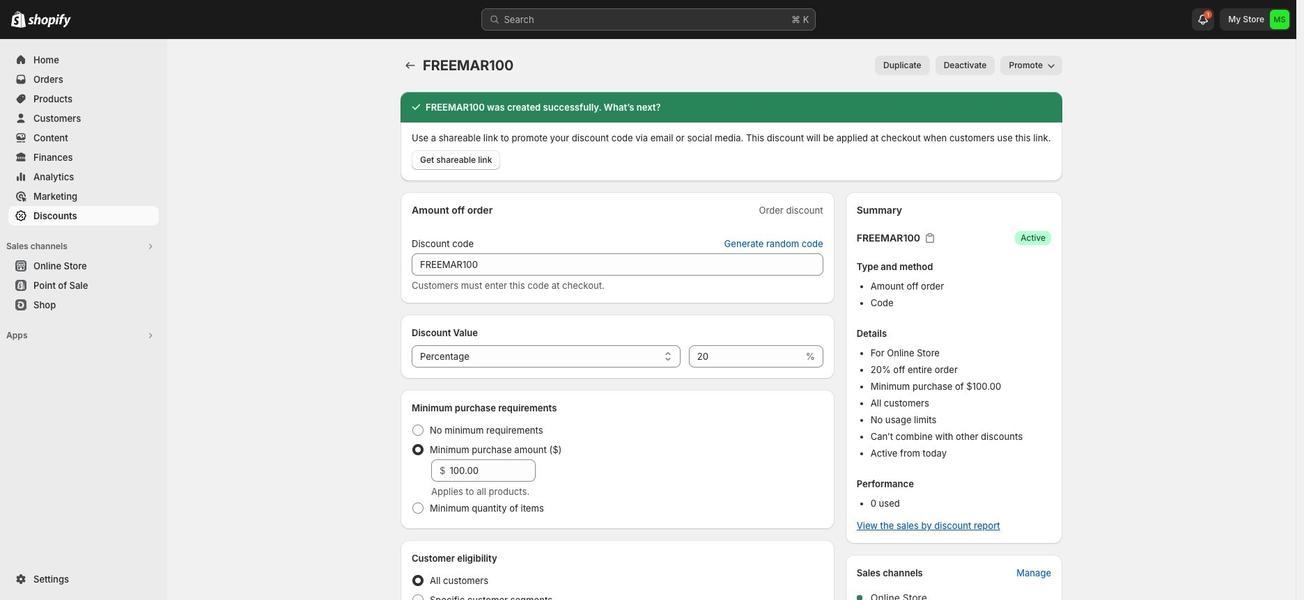 Task type: locate. For each thing, give the bounding box(es) containing it.
None text field
[[689, 346, 803, 368]]

my store image
[[1270, 10, 1289, 29]]

shopify image
[[28, 14, 71, 28]]

shopify image
[[11, 11, 26, 28]]

None text field
[[412, 254, 823, 276]]

0.00 text field
[[450, 460, 536, 482]]



Task type: vqa. For each thing, say whether or not it's contained in the screenshot.
0.00 text box
yes



